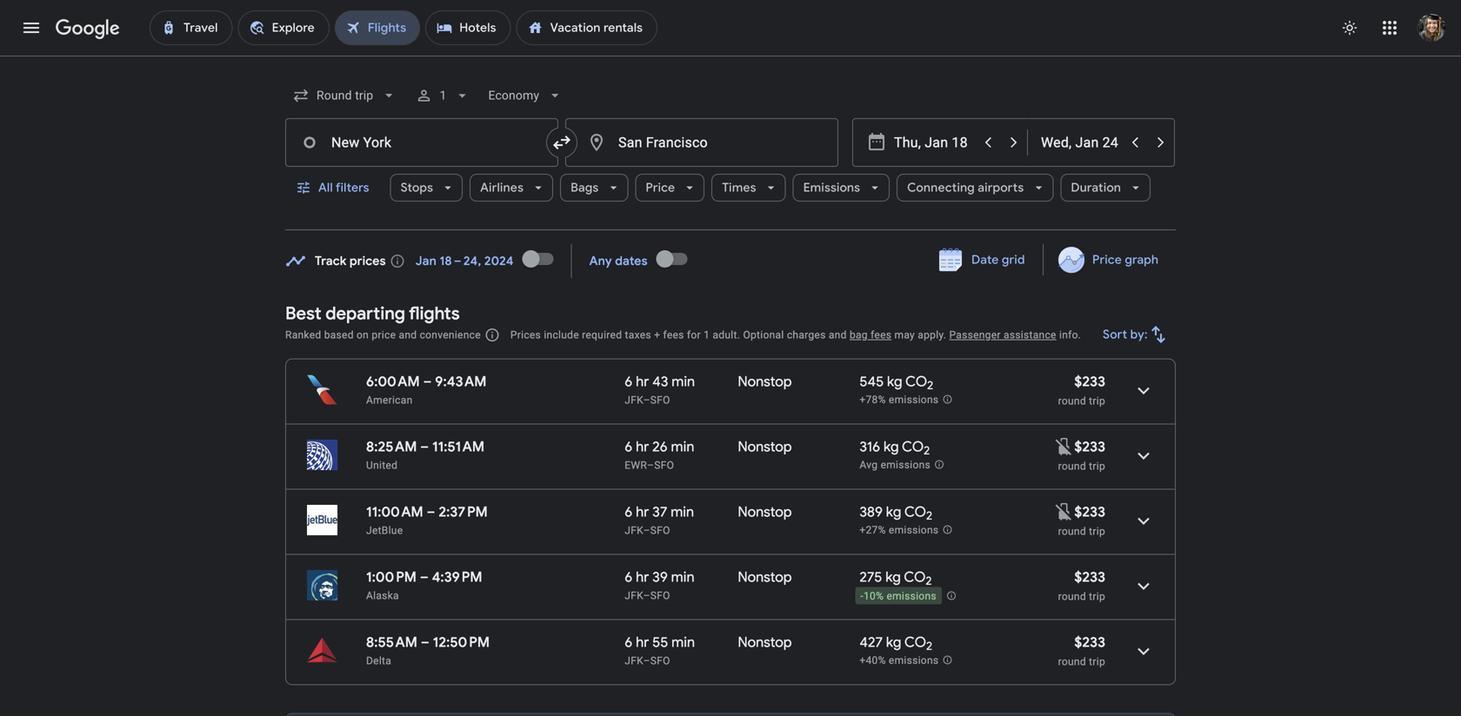 Task type: vqa. For each thing, say whether or not it's contained in the screenshot.


Task type: describe. For each thing, give the bounding box(es) containing it.
connecting
[[907, 180, 975, 196]]

nonstop flight. element for 6 hr 43 min
[[738, 373, 792, 394]]

bag
[[850, 329, 868, 341]]

emissions
[[803, 180, 860, 196]]

flight details. leaves john f. kennedy international airport at 8:55 am on thursday, january 18 and arrives at san francisco international airport at 12:50 pm on thursday, january 18. image
[[1123, 631, 1165, 673]]

+27% emissions
[[860, 525, 939, 537]]

required
[[582, 329, 622, 341]]

11:00 am – 2:37 pm jetblue
[[366, 504, 488, 537]]

prices
[[350, 254, 386, 269]]

$233 round trip for 427
[[1058, 634, 1106, 668]]

connecting airports button
[[897, 167, 1054, 209]]

39
[[653, 569, 668, 587]]

-10% emissions
[[861, 591, 937, 603]]

sort
[[1103, 327, 1128, 343]]

275 kg co 2
[[860, 569, 932, 589]]

389 kg co 2
[[860, 504, 933, 524]]

track
[[315, 254, 347, 269]]

2 for 389
[[926, 509, 933, 524]]

kg for 316
[[884, 438, 899, 456]]

233 US dollars text field
[[1075, 569, 1106, 587]]

$233 for 427
[[1075, 634, 1106, 652]]

4:39 pm
[[432, 569, 482, 587]]

2 for 427
[[926, 640, 933, 654]]

for
[[687, 329, 701, 341]]

11:00 am
[[366, 504, 423, 521]]

learn more about ranking image
[[484, 328, 500, 343]]

emissions for 545
[[889, 394, 939, 406]]

total duration 6 hr 26 min. element
[[625, 438, 738, 459]]

sort by:
[[1103, 327, 1148, 343]]

this price for this flight doesn't include overhead bin access. if you need a carry-on bag, use the bags filter to update prices. image for 389
[[1054, 502, 1075, 523]]

price
[[372, 329, 396, 341]]

$233 round trip for 545
[[1058, 373, 1106, 408]]

545 kg co 2
[[860, 373, 934, 393]]

taxes
[[625, 329, 651, 341]]

427
[[860, 634, 883, 652]]

– inside 6 hr 37 min jfk – sfo
[[643, 525, 650, 537]]

2 for 275
[[926, 574, 932, 589]]

delta
[[366, 655, 392, 668]]

Return text field
[[1041, 119, 1121, 166]]

united
[[366, 460, 398, 472]]

$233 for 545
[[1075, 373, 1106, 391]]

round for 545
[[1058, 395, 1086, 408]]

alaska
[[366, 590, 399, 602]]

43
[[653, 373, 668, 391]]

– inside 8:55 am – 12:50 pm delta
[[421, 634, 429, 652]]

price for price
[[646, 180, 675, 196]]

+40% emissions
[[860, 655, 939, 667]]

round trip for 316
[[1058, 461, 1106, 473]]

total duration 6 hr 39 min. element
[[625, 569, 738, 589]]

date grid button
[[927, 244, 1039, 276]]

jetblue
[[366, 525, 403, 537]]

this price for this flight doesn't include overhead bin access. if you need a carry-on bag, use the bags filter to update prices. image for 316
[[1054, 436, 1075, 457]]

1:00 pm
[[366, 569, 417, 587]]

stops button
[[390, 167, 463, 209]]

316 kg co 2
[[860, 438, 930, 459]]

+
[[654, 329, 660, 341]]

co for 427
[[905, 634, 926, 652]]

trip for 275
[[1089, 591, 1106, 603]]

+27%
[[860, 525, 886, 537]]

passenger
[[949, 329, 1001, 341]]

price for price graph
[[1092, 252, 1122, 268]]

Arrival time: 11:51 AM. text field
[[432, 438, 485, 456]]

min for 6 hr 26 min
[[671, 438, 695, 456]]

8:25 am – 11:51 am united
[[366, 438, 485, 472]]

adult.
[[713, 329, 740, 341]]

passenger assistance button
[[949, 329, 1057, 341]]

nonstop for 6 hr 26 min
[[738, 438, 792, 456]]

round for 275
[[1058, 591, 1086, 603]]

airlines
[[480, 180, 524, 196]]

all filters
[[318, 180, 369, 196]]

times button
[[712, 167, 786, 209]]

bags
[[571, 180, 599, 196]]

6:00 am – 9:43 am american
[[366, 373, 487, 407]]

2 for 316
[[924, 444, 930, 459]]

kg for 389
[[886, 504, 902, 521]]

Arrival time: 4:39 PM. text field
[[432, 569, 482, 587]]

best
[[285, 303, 322, 325]]

min for 6 hr 43 min
[[672, 373, 695, 391]]

american
[[366, 394, 413, 407]]

based
[[324, 329, 354, 341]]

316
[[860, 438, 880, 456]]

Departure time: 8:55 AM. text field
[[366, 634, 418, 652]]

sfo for 39
[[650, 590, 670, 602]]

55
[[653, 634, 668, 652]]

Arrival time: 12:50 PM. text field
[[433, 634, 490, 652]]

389
[[860, 504, 883, 521]]

learn more about tracked prices image
[[390, 254, 405, 269]]

round for 427
[[1058, 656, 1086, 668]]

departing
[[326, 303, 405, 325]]

duration
[[1071, 180, 1121, 196]]

Departure time: 1:00 PM. text field
[[366, 569, 417, 587]]

2 fees from the left
[[871, 329, 892, 341]]

trip for 427
[[1089, 656, 1106, 668]]

by:
[[1131, 327, 1148, 343]]

1 inside best departing flights main content
[[704, 329, 710, 341]]

– inside 6:00 am – 9:43 am american
[[423, 373, 432, 391]]

trip for 545
[[1089, 395, 1106, 408]]

545
[[860, 373, 884, 391]]

airlines button
[[470, 167, 553, 209]]

all
[[318, 180, 333, 196]]

sfo for 55
[[650, 655, 670, 668]]

change appearance image
[[1329, 7, 1371, 49]]

flights
[[409, 303, 460, 325]]

Arrival time: 2:37 PM. text field
[[439, 504, 488, 521]]

price button
[[635, 167, 705, 209]]

grid
[[1002, 252, 1025, 268]]

on
[[357, 329, 369, 341]]

– inside 6 hr 55 min jfk – sfo
[[643, 655, 650, 668]]

none search field containing all filters
[[285, 75, 1176, 231]]

jfk for 6 hr 39 min
[[625, 590, 643, 602]]

jfk for 6 hr 43 min
[[625, 394, 643, 407]]

1:00 pm – 4:39 pm alaska
[[366, 569, 482, 602]]

11:51 am
[[432, 438, 485, 456]]

convenience
[[420, 329, 481, 341]]

all filters button
[[285, 167, 383, 209]]

leaves john f. kennedy international airport at 1:00 pm on thursday, january 18 and arrives at san francisco international airport at 4:39 pm on thursday, january 18. element
[[366, 569, 482, 587]]

price graph
[[1092, 252, 1159, 268]]

26
[[653, 438, 668, 456]]

2 and from the left
[[829, 329, 847, 341]]

sfo for 37
[[650, 525, 670, 537]]

optional
[[743, 329, 784, 341]]

Arrival time: 9:43 AM. text field
[[435, 373, 487, 391]]

duration button
[[1061, 167, 1151, 209]]

swap origin and destination. image
[[552, 132, 572, 153]]

nonstop flight. element for 6 hr 26 min
[[738, 438, 792, 459]]

2 233 us dollars text field from the top
[[1075, 504, 1106, 521]]

nonstop flight. element for 6 hr 39 min
[[738, 569, 792, 589]]



Task type: locate. For each thing, give the bounding box(es) containing it.
4 nonstop from the top
[[738, 569, 792, 587]]

6 left 43
[[625, 373, 633, 391]]

2 up +40% emissions
[[926, 640, 933, 654]]

18 – 24,
[[440, 254, 481, 269]]

trip up 233 us dollars text field
[[1089, 395, 1106, 408]]

hr inside 6 hr 37 min jfk – sfo
[[636, 504, 649, 521]]

co for 316
[[902, 438, 924, 456]]

8:55 am – 12:50 pm delta
[[366, 634, 490, 668]]

1 vertical spatial $233 round trip
[[1058, 569, 1106, 603]]

4 6 from the top
[[625, 569, 633, 587]]

1 nonstop flight. element from the top
[[738, 373, 792, 394]]

flight details. leaves newark liberty international airport at 8:25 am on thursday, january 18 and arrives at san francisco international airport at 11:51 am on thursday, january 18. image
[[1123, 435, 1165, 477]]

1 this price for this flight doesn't include overhead bin access. if you need a carry-on bag, use the bags filter to update prices. image from the top
[[1054, 436, 1075, 457]]

include
[[544, 329, 579, 341]]

co for 545
[[906, 373, 927, 391]]

kg up +40% emissions
[[886, 634, 902, 652]]

kg for 275
[[886, 569, 901, 587]]

– inside 6 hr 39 min jfk – sfo
[[643, 590, 650, 602]]

– inside 8:25 am – 11:51 am united
[[420, 438, 429, 456]]

– inside the 11:00 am – 2:37 pm jetblue
[[427, 504, 435, 521]]

co up -10% emissions
[[904, 569, 926, 587]]

kg inside 316 kg co 2
[[884, 438, 899, 456]]

6 left 39
[[625, 569, 633, 587]]

flight details. leaves john f. kennedy international airport at 1:00 pm on thursday, january 18 and arrives at san francisco international airport at 4:39 pm on thursday, january 18. image
[[1123, 566, 1165, 608]]

1 nonstop from the top
[[738, 373, 792, 391]]

4 hr from the top
[[636, 569, 649, 587]]

co inside 427 kg co 2
[[905, 634, 926, 652]]

kg inside 427 kg co 2
[[886, 634, 902, 652]]

2024
[[484, 254, 514, 269]]

this price for this flight doesn't include overhead bin access. if you need a carry-on bag, use the bags filter to update prices. image down 233 us dollars text field
[[1054, 502, 1075, 523]]

charges
[[787, 329, 826, 341]]

5 $233 from the top
[[1075, 634, 1106, 652]]

hr left 26
[[636, 438, 649, 456]]

6 up ewr on the left
[[625, 438, 633, 456]]

0 vertical spatial this price for this flight doesn't include overhead bin access. if you need a carry-on bag, use the bags filter to update prices. image
[[1054, 436, 1075, 457]]

3 round from the top
[[1058, 526, 1086, 538]]

this price for this flight doesn't include overhead bin access. if you need a carry-on bag, use the bags filter to update prices. image
[[1054, 436, 1075, 457], [1054, 502, 1075, 523]]

ewr
[[625, 460, 647, 472]]

emissions down 316 kg co 2
[[881, 459, 931, 472]]

leaves newark liberty international airport at 8:25 am on thursday, january 18 and arrives at san francisco international airport at 11:51 am on thursday, january 18. element
[[366, 438, 485, 456]]

emissions down 389 kg co 2 at the right of the page
[[889, 525, 939, 537]]

233 US dollars text field
[[1075, 373, 1106, 391], [1075, 504, 1106, 521]]

round up $233 text field
[[1058, 526, 1086, 538]]

dates
[[615, 254, 648, 269]]

$233 left the flight details. leaves john f. kennedy international airport at 11:00 am on thursday, january 18 and arrives at san francisco international airport at 2:37 pm on thursday, january 18. icon
[[1075, 504, 1106, 521]]

round trip down 233 us dollars text field
[[1058, 461, 1106, 473]]

0 vertical spatial 1
[[440, 88, 447, 103]]

4 jfk from the top
[[625, 655, 643, 668]]

2 nonstop flight. element from the top
[[738, 438, 792, 459]]

best departing flights main content
[[285, 238, 1176, 717]]

kg inside 389 kg co 2
[[886, 504, 902, 521]]

min inside 6 hr 37 min jfk – sfo
[[671, 504, 694, 521]]

1 $233 round trip from the top
[[1058, 373, 1106, 408]]

$233 left flight details. leaves newark liberty international airport at 8:25 am on thursday, january 18 and arrives at san francisco international airport at 11:51 am on thursday, january 18. 'image'
[[1075, 438, 1106, 456]]

track prices
[[315, 254, 386, 269]]

4 trip from the top
[[1089, 591, 1106, 603]]

1 button
[[408, 75, 478, 117]]

apply.
[[918, 329, 947, 341]]

min right 43
[[672, 373, 695, 391]]

hr inside 6 hr 39 min jfk – sfo
[[636, 569, 649, 587]]

6 left 37
[[625, 504, 633, 521]]

sfo inside 6 hr 43 min jfk – sfo
[[650, 394, 670, 407]]

2 nonstop from the top
[[738, 438, 792, 456]]

date grid
[[972, 252, 1025, 268]]

2 up +27% emissions
[[926, 509, 933, 524]]

2 up +78% emissions
[[927, 379, 934, 393]]

kg for 427
[[886, 634, 902, 652]]

4 round from the top
[[1058, 591, 1086, 603]]

find the best price region
[[285, 238, 1176, 290]]

$233 round trip up $233 text box
[[1058, 569, 1106, 603]]

2 vertical spatial $233 round trip
[[1058, 634, 1106, 668]]

$233
[[1075, 373, 1106, 391], [1075, 438, 1106, 456], [1075, 504, 1106, 521], [1075, 569, 1106, 587], [1075, 634, 1106, 652]]

hr for 55
[[636, 634, 649, 652]]

1 round from the top
[[1058, 395, 1086, 408]]

– right 8:25 am
[[420, 438, 429, 456]]

3 trip from the top
[[1089, 526, 1106, 538]]

filters
[[336, 180, 369, 196]]

price graph button
[[1047, 244, 1173, 276]]

hr left 37
[[636, 504, 649, 521]]

sfo down 37
[[650, 525, 670, 537]]

co for 275
[[904, 569, 926, 587]]

sfo inside 6 hr 39 min jfk – sfo
[[650, 590, 670, 602]]

flight details. leaves john f. kennedy international airport at 11:00 am on thursday, january 18 and arrives at san francisco international airport at 2:37 pm on thursday, january 18. image
[[1123, 501, 1165, 542]]

times
[[722, 180, 756, 196]]

round down $233 text box
[[1058, 656, 1086, 668]]

round trip for 389
[[1058, 526, 1106, 538]]

loading results progress bar
[[0, 56, 1461, 59]]

emissions down 275 kg co 2
[[887, 591, 937, 603]]

sfo down 39
[[650, 590, 670, 602]]

hr inside 6 hr 43 min jfk – sfo
[[636, 373, 649, 391]]

10%
[[864, 591, 884, 603]]

leaves john f. kennedy international airport at 8:55 am on thursday, january 18 and arrives at san francisco international airport at 12:50 pm on thursday, january 18. element
[[366, 634, 490, 652]]

bags button
[[560, 167, 628, 209]]

jfk for 6 hr 37 min
[[625, 525, 643, 537]]

co up avg emissions
[[902, 438, 924, 456]]

jfk for 6 hr 55 min
[[625, 655, 643, 668]]

233 us dollars text field left the flight details. leaves john f. kennedy international airport at 11:00 am on thursday, january 18 and arrives at san francisco international airport at 2:37 pm on thursday, january 18. icon
[[1075, 504, 1106, 521]]

1 round trip from the top
[[1058, 461, 1106, 473]]

$233 left flight details. leaves john f. kennedy international airport at 8:55 am on thursday, january 18 and arrives at san francisco international airport at 12:50 pm on thursday, january 18. image
[[1075, 634, 1106, 652]]

jan
[[416, 254, 437, 269]]

$233 down "sort"
[[1075, 373, 1106, 391]]

price inside popup button
[[646, 180, 675, 196]]

co up +78% emissions
[[906, 373, 927, 391]]

– left 9:43 am
[[423, 373, 432, 391]]

nonstop flight. element
[[738, 373, 792, 394], [738, 438, 792, 459], [738, 504, 792, 524], [738, 569, 792, 589], [738, 634, 792, 655]]

jfk inside 6 hr 37 min jfk – sfo
[[625, 525, 643, 537]]

– down total duration 6 hr 37 min. element
[[643, 525, 650, 537]]

jfk down total duration 6 hr 37 min. element
[[625, 525, 643, 537]]

min inside 6 hr 43 min jfk – sfo
[[672, 373, 695, 391]]

round trip up $233 text field
[[1058, 526, 1106, 538]]

kg up +27% emissions
[[886, 504, 902, 521]]

2 hr from the top
[[636, 438, 649, 456]]

2 $233 round trip from the top
[[1058, 569, 1106, 603]]

1 vertical spatial 1
[[704, 329, 710, 341]]

– inside 1:00 pm – 4:39 pm alaska
[[420, 569, 429, 587]]

6 for 6 hr 26 min
[[625, 438, 633, 456]]

6 for 6 hr 43 min
[[625, 373, 633, 391]]

5 nonstop from the top
[[738, 634, 792, 652]]

1 horizontal spatial and
[[829, 329, 847, 341]]

trip down 233 us dollars text field
[[1089, 461, 1106, 473]]

Departure text field
[[894, 119, 974, 166]]

6 inside 6 hr 37 min jfk – sfo
[[625, 504, 633, 521]]

2 trip from the top
[[1089, 461, 1106, 473]]

6 inside 6 hr 55 min jfk – sfo
[[625, 634, 633, 652]]

2 6 from the top
[[625, 438, 633, 456]]

6 inside 6 hr 26 min ewr – sfo
[[625, 438, 633, 456]]

9:43 am
[[435, 373, 487, 391]]

co up +27% emissions
[[905, 504, 926, 521]]

nonstop flight. element for 6 hr 55 min
[[738, 634, 792, 655]]

6 inside 6 hr 39 min jfk – sfo
[[625, 569, 633, 587]]

may
[[895, 329, 915, 341]]

2 this price for this flight doesn't include overhead bin access. if you need a carry-on bag, use the bags filter to update prices. image from the top
[[1054, 502, 1075, 523]]

sfo inside 6 hr 55 min jfk – sfo
[[650, 655, 670, 668]]

ranked based on price and convenience
[[285, 329, 481, 341]]

None search field
[[285, 75, 1176, 231]]

6 for 6 hr 37 min
[[625, 504, 633, 521]]

1 hr from the top
[[636, 373, 649, 391]]

2 for 545
[[927, 379, 934, 393]]

sfo inside 6 hr 37 min jfk – sfo
[[650, 525, 670, 537]]

– inside 6 hr 26 min ewr – sfo
[[647, 460, 654, 472]]

$233 left flight details. leaves john f. kennedy international airport at 1:00 pm on thursday, january 18 and arrives at san francisco international airport at 4:39 pm on thursday, january 18. image
[[1075, 569, 1106, 587]]

6:00 am
[[366, 373, 420, 391]]

prices
[[511, 329, 541, 341]]

emissions for 316
[[881, 459, 931, 472]]

2 $233 from the top
[[1075, 438, 1106, 456]]

min right 55
[[672, 634, 695, 652]]

3 6 from the top
[[625, 504, 633, 521]]

jfk down total duration 6 hr 39 min. element at the bottom of the page
[[625, 590, 643, 602]]

emissions down 545 kg co 2
[[889, 394, 939, 406]]

6 inside 6 hr 43 min jfk – sfo
[[625, 373, 633, 391]]

jfk down total duration 6 hr 43 min. element
[[625, 394, 643, 407]]

round up 233 us dollars text field
[[1058, 395, 1086, 408]]

trip down $233 text field
[[1089, 591, 1106, 603]]

and left "bag"
[[829, 329, 847, 341]]

4 nonstop flight. element from the top
[[738, 569, 792, 589]]

min inside 6 hr 26 min ewr – sfo
[[671, 438, 695, 456]]

price left graph at the top right of page
[[1092, 252, 1122, 268]]

Departure time: 6:00 AM. text field
[[366, 373, 420, 391]]

–
[[423, 373, 432, 391], [643, 394, 650, 407], [420, 438, 429, 456], [647, 460, 654, 472], [427, 504, 435, 521], [643, 525, 650, 537], [420, 569, 429, 587], [643, 590, 650, 602], [421, 634, 429, 652], [643, 655, 650, 668]]

3 $233 round trip from the top
[[1058, 634, 1106, 668]]

avg
[[860, 459, 878, 472]]

fees right +
[[663, 329, 684, 341]]

0 horizontal spatial price
[[646, 180, 675, 196]]

Departure time: 8:25 AM. text field
[[366, 438, 417, 456]]

6 hr 43 min jfk – sfo
[[625, 373, 695, 407]]

3 nonstop flight. element from the top
[[738, 504, 792, 524]]

3 hr from the top
[[636, 504, 649, 521]]

1 fees from the left
[[663, 329, 684, 341]]

hr for 26
[[636, 438, 649, 456]]

price
[[646, 180, 675, 196], [1092, 252, 1122, 268]]

connecting airports
[[907, 180, 1024, 196]]

3 nonstop from the top
[[738, 504, 792, 521]]

total duration 6 hr 55 min. element
[[625, 634, 738, 655]]

– inside 6 hr 43 min jfk – sfo
[[643, 394, 650, 407]]

– right '1:00 pm' text field
[[420, 569, 429, 587]]

$233 round trip
[[1058, 373, 1106, 408], [1058, 569, 1106, 603], [1058, 634, 1106, 668]]

2 jfk from the top
[[625, 525, 643, 537]]

$233 round trip left flight details. leaves john f. kennedy international airport at 8:55 am on thursday, january 18 and arrives at san francisco international airport at 12:50 pm on thursday, january 18. image
[[1058, 634, 1106, 668]]

jfk down total duration 6 hr 55 min. element
[[625, 655, 643, 668]]

hr for 39
[[636, 569, 649, 587]]

round
[[1058, 395, 1086, 408], [1058, 461, 1086, 473], [1058, 526, 1086, 538], [1058, 591, 1086, 603], [1058, 656, 1086, 668]]

– right departure time: 8:55 am. text box on the left bottom of page
[[421, 634, 429, 652]]

co inside 316 kg co 2
[[902, 438, 924, 456]]

1 jfk from the top
[[625, 394, 643, 407]]

fees right "bag"
[[871, 329, 892, 341]]

233 US dollars text field
[[1075, 438, 1106, 456]]

12:50 pm
[[433, 634, 490, 652]]

5 round from the top
[[1058, 656, 1086, 668]]

Departure time: 11:00 AM. text field
[[366, 504, 423, 521]]

and right price
[[399, 329, 417, 341]]

sfo for 26
[[654, 460, 674, 472]]

2 inside 275 kg co 2
[[926, 574, 932, 589]]

1 horizontal spatial price
[[1092, 252, 1122, 268]]

1 and from the left
[[399, 329, 417, 341]]

sfo
[[650, 394, 670, 407], [654, 460, 674, 472], [650, 525, 670, 537], [650, 590, 670, 602], [650, 655, 670, 668]]

main menu image
[[21, 17, 42, 38]]

trip down $233 text box
[[1089, 656, 1106, 668]]

1 vertical spatial price
[[1092, 252, 1122, 268]]

3 jfk from the top
[[625, 590, 643, 602]]

sfo inside 6 hr 26 min ewr – sfo
[[654, 460, 674, 472]]

min for 6 hr 55 min
[[672, 634, 695, 652]]

kg inside 275 kg co 2
[[886, 569, 901, 587]]

– down 26
[[647, 460, 654, 472]]

kg for 545
[[887, 373, 903, 391]]

6 hr 39 min jfk – sfo
[[625, 569, 695, 602]]

-
[[861, 591, 864, 603]]

nonstop for 6 hr 55 min
[[738, 634, 792, 652]]

best departing flights
[[285, 303, 460, 325]]

1 vertical spatial this price for this flight doesn't include overhead bin access. if you need a carry-on bag, use the bags filter to update prices. image
[[1054, 502, 1075, 523]]

min right 37
[[671, 504, 694, 521]]

5 nonstop flight. element from the top
[[738, 634, 792, 655]]

427 kg co 2
[[860, 634, 933, 654]]

+40%
[[860, 655, 886, 667]]

round down $233 text field
[[1058, 591, 1086, 603]]

co for 389
[[905, 504, 926, 521]]

co inside 275 kg co 2
[[904, 569, 926, 587]]

8:55 am
[[366, 634, 418, 652]]

2 round trip from the top
[[1058, 526, 1106, 538]]

6 left 55
[[625, 634, 633, 652]]

total duration 6 hr 43 min. element
[[625, 373, 738, 394]]

2 up -10% emissions
[[926, 574, 932, 589]]

0 vertical spatial round trip
[[1058, 461, 1106, 473]]

kg inside 545 kg co 2
[[887, 373, 903, 391]]

5 6 from the top
[[625, 634, 633, 652]]

sfo for 43
[[650, 394, 670, 407]]

6 hr 26 min ewr – sfo
[[625, 438, 695, 472]]

1 trip from the top
[[1089, 395, 1106, 408]]

8:25 am
[[366, 438, 417, 456]]

2 inside 389 kg co 2
[[926, 509, 933, 524]]

jfk inside 6 hr 43 min jfk – sfo
[[625, 394, 643, 407]]

0 horizontal spatial and
[[399, 329, 417, 341]]

6 for 6 hr 39 min
[[625, 569, 633, 587]]

None text field
[[285, 118, 558, 167], [565, 118, 839, 167], [285, 118, 558, 167], [565, 118, 839, 167]]

5 trip from the top
[[1089, 656, 1106, 668]]

sfo down 26
[[654, 460, 674, 472]]

0 vertical spatial 233 us dollars text field
[[1075, 373, 1106, 391]]

1 horizontal spatial 1
[[704, 329, 710, 341]]

sfo down 55
[[650, 655, 670, 668]]

233 us dollars text field down "sort"
[[1075, 373, 1106, 391]]

0 vertical spatial $233 round trip
[[1058, 373, 1106, 408]]

0 vertical spatial price
[[646, 180, 675, 196]]

– down total duration 6 hr 55 min. element
[[643, 655, 650, 668]]

any
[[589, 254, 612, 269]]

hr left 55
[[636, 634, 649, 652]]

kg up +78% emissions
[[887, 373, 903, 391]]

min for 6 hr 37 min
[[671, 504, 694, 521]]

1 233 us dollars text field from the top
[[1075, 373, 1106, 391]]

avg emissions
[[860, 459, 931, 472]]

4 $233 from the top
[[1075, 569, 1106, 587]]

1 horizontal spatial fees
[[871, 329, 892, 341]]

nonstop for 6 hr 39 min
[[738, 569, 792, 587]]

kg up avg emissions
[[884, 438, 899, 456]]

emissions for 389
[[889, 525, 939, 537]]

1 6 from the top
[[625, 373, 633, 391]]

nonstop flight. element for 6 hr 37 min
[[738, 504, 792, 524]]

assistance
[[1004, 329, 1057, 341]]

2 up avg emissions
[[924, 444, 930, 459]]

ranked
[[285, 329, 321, 341]]

co inside 389 kg co 2
[[905, 504, 926, 521]]

6 hr 55 min jfk – sfo
[[625, 634, 695, 668]]

233 US dollars text field
[[1075, 634, 1106, 652]]

5 hr from the top
[[636, 634, 649, 652]]

co inside 545 kg co 2
[[906, 373, 927, 391]]

hr for 37
[[636, 504, 649, 521]]

– down total duration 6 hr 43 min. element
[[643, 394, 650, 407]]

1 vertical spatial 233 us dollars text field
[[1075, 504, 1106, 521]]

co
[[906, 373, 927, 391], [902, 438, 924, 456], [905, 504, 926, 521], [904, 569, 926, 587], [905, 634, 926, 652]]

total duration 6 hr 37 min. element
[[625, 504, 738, 524]]

$233 for 275
[[1075, 569, 1106, 587]]

+78% emissions
[[860, 394, 939, 406]]

sort by: button
[[1096, 314, 1176, 356]]

emissions down 427 kg co 2
[[889, 655, 939, 667]]

jfk inside 6 hr 55 min jfk – sfo
[[625, 655, 643, 668]]

2 inside 427 kg co 2
[[926, 640, 933, 654]]

kg up -10% emissions
[[886, 569, 901, 587]]

6 hr 37 min jfk – sfo
[[625, 504, 694, 537]]

fees
[[663, 329, 684, 341], [871, 329, 892, 341]]

flight details. leaves john f. kennedy international airport at 6:00 am on thursday, january 18 and arrives at san francisco international airport at 9:43 am on thursday, january 18. image
[[1123, 370, 1165, 412]]

leaves john f. kennedy international airport at 6:00 am on thursday, january 18 and arrives at san francisco international airport at 9:43 am on thursday, january 18. element
[[366, 373, 487, 391]]

2
[[927, 379, 934, 393], [924, 444, 930, 459], [926, 509, 933, 524], [926, 574, 932, 589], [926, 640, 933, 654]]

co up +40% emissions
[[905, 634, 926, 652]]

1 vertical spatial round trip
[[1058, 526, 1106, 538]]

jfk inside 6 hr 39 min jfk – sfo
[[625, 590, 643, 602]]

2 inside 545 kg co 2
[[927, 379, 934, 393]]

min right 26
[[671, 438, 695, 456]]

None field
[[285, 80, 405, 111], [481, 80, 571, 111], [285, 80, 405, 111], [481, 80, 571, 111]]

hr left 39
[[636, 569, 649, 587]]

2 round from the top
[[1058, 461, 1086, 473]]

$233 round trip up 233 us dollars text field
[[1058, 373, 1106, 408]]

6 for 6 hr 55 min
[[625, 634, 633, 652]]

leaves john f. kennedy international airport at 11:00 am on thursday, january 18 and arrives at san francisco international airport at 2:37 pm on thursday, january 18. element
[[366, 504, 488, 521]]

sfo down 43
[[650, 394, 670, 407]]

this price for this flight doesn't include overhead bin access. if you need a carry-on bag, use the bags filter to update prices. image left flight details. leaves newark liberty international airport at 8:25 am on thursday, january 18 and arrives at san francisco international airport at 11:51 am on thursday, january 18. 'image'
[[1054, 436, 1075, 457]]

price right bags popup button
[[646, 180, 675, 196]]

graph
[[1125, 252, 1159, 268]]

hr left 43
[[636, 373, 649, 391]]

– down total duration 6 hr 39 min. element at the bottom of the page
[[643, 590, 650, 602]]

and
[[399, 329, 417, 341], [829, 329, 847, 341]]

hr inside 6 hr 26 min ewr – sfo
[[636, 438, 649, 456]]

min inside 6 hr 55 min jfk – sfo
[[672, 634, 695, 652]]

1 $233 from the top
[[1075, 373, 1106, 391]]

trip up $233 text field
[[1089, 526, 1106, 538]]

hr
[[636, 373, 649, 391], [636, 438, 649, 456], [636, 504, 649, 521], [636, 569, 649, 587], [636, 634, 649, 652]]

round trip
[[1058, 461, 1106, 473], [1058, 526, 1106, 538]]

jfk
[[625, 394, 643, 407], [625, 525, 643, 537], [625, 590, 643, 602], [625, 655, 643, 668]]

min for 6 hr 39 min
[[671, 569, 695, 587]]

price inside button
[[1092, 252, 1122, 268]]

date
[[972, 252, 999, 268]]

hr inside 6 hr 55 min jfk – sfo
[[636, 634, 649, 652]]

0 horizontal spatial fees
[[663, 329, 684, 341]]

nonstop for 6 hr 37 min
[[738, 504, 792, 521]]

emissions
[[889, 394, 939, 406], [881, 459, 931, 472], [889, 525, 939, 537], [887, 591, 937, 603], [889, 655, 939, 667]]

0 horizontal spatial 1
[[440, 88, 447, 103]]

min inside 6 hr 39 min jfk – sfo
[[671, 569, 695, 587]]

emissions for 427
[[889, 655, 939, 667]]

3 $233 from the top
[[1075, 504, 1106, 521]]

trip
[[1089, 395, 1106, 408], [1089, 461, 1106, 473], [1089, 526, 1106, 538], [1089, 591, 1106, 603], [1089, 656, 1106, 668]]

1 inside popup button
[[440, 88, 447, 103]]

hr for 43
[[636, 373, 649, 391]]

– left 2:37 pm
[[427, 504, 435, 521]]

round down 233 us dollars text field
[[1058, 461, 1086, 473]]

bag fees button
[[850, 329, 892, 341]]

2:37 pm
[[439, 504, 488, 521]]

2 inside 316 kg co 2
[[924, 444, 930, 459]]

min right 39
[[671, 569, 695, 587]]

min
[[672, 373, 695, 391], [671, 438, 695, 456], [671, 504, 694, 521], [671, 569, 695, 587], [672, 634, 695, 652]]

stops
[[401, 180, 433, 196]]

nonstop for 6 hr 43 min
[[738, 373, 792, 391]]

any dates
[[589, 254, 648, 269]]

$233 round trip for 275
[[1058, 569, 1106, 603]]



